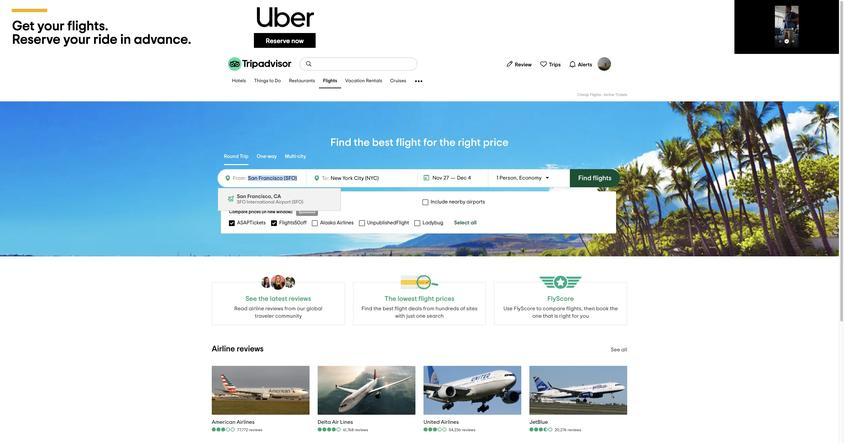 Task type: describe. For each thing, give the bounding box(es) containing it.
see for see all
[[611, 347, 620, 353]]

hotels link
[[228, 74, 250, 88]]

airlines for united airlines
[[441, 420, 459, 425]]

(sfo)
[[292, 200, 303, 205]]

sponsored
[[299, 211, 315, 214]]

best for deals
[[383, 306, 394, 312]]

(in
[[262, 210, 267, 215]]

reviews for 77,772 reviews
[[249, 428, 262, 432]]

alaska
[[320, 220, 336, 225]]

include nearby airports
[[431, 200, 485, 205]]

one-
[[257, 154, 268, 159]]

select
[[454, 220, 470, 226]]

-
[[602, 93, 603, 97]]

way
[[268, 154, 277, 159]]

cheap flights - airline tickets
[[578, 93, 627, 97]]

,
[[517, 175, 518, 181]]

things to do
[[254, 79, 281, 83]]

price
[[483, 137, 509, 148]]

san francisco, ca sfo international airport (sfo)
[[237, 194, 303, 205]]

20,276 reviews link
[[530, 427, 581, 433]]

read airline reviews from our global traveler community
[[234, 306, 322, 319]]

tickets
[[615, 93, 627, 97]]

trips
[[549, 62, 561, 67]]

restaurants
[[289, 79, 315, 83]]

flyscore inside the use flyscore to compare flights, then book the one that is right for you
[[514, 306, 535, 312]]

the for find the best flight deals from hundreds of sites with just one search
[[374, 306, 382, 312]]

delta
[[318, 420, 331, 425]]

From where? text field
[[246, 174, 302, 183]]

prefer nonstop
[[237, 200, 271, 205]]

1 person , economy
[[497, 175, 542, 181]]

multi-city link
[[285, 149, 306, 165]]

hundreds
[[436, 306, 459, 312]]

review
[[515, 62, 532, 67]]

american
[[212, 420, 236, 425]]

0 horizontal spatial right
[[458, 137, 481, 148]]

compare
[[543, 306, 565, 312]]

window)
[[276, 210, 292, 215]]

select all
[[454, 220, 477, 226]]

find flights button
[[570, 169, 620, 188]]

find for find the best flight deals from hundreds of sites with just one search
[[362, 306, 372, 312]]

things
[[254, 79, 268, 83]]

see all link
[[611, 347, 627, 353]]

nov
[[433, 175, 442, 181]]

find for find the best flight for the right price
[[331, 137, 351, 148]]

compare prices (in new window)
[[229, 210, 292, 215]]

flights50off
[[279, 220, 307, 225]]

right inside the use flyscore to compare flights, then book the one that is right for you
[[559, 314, 571, 319]]

nearby
[[449, 200, 466, 205]]

nov 27
[[433, 175, 449, 181]]

united
[[424, 420, 440, 425]]

the for find the best flight for the right price
[[354, 137, 370, 148]]

city
[[298, 154, 306, 159]]

see all
[[611, 347, 627, 353]]

airlines for alaska airlines
[[337, 220, 354, 225]]

reviews inside read airline reviews from our global traveler community
[[265, 306, 283, 312]]

61,768 reviews
[[343, 428, 368, 432]]

from inside find the best flight deals from hundreds of sites with just one search
[[423, 306, 434, 312]]

20,276
[[555, 428, 567, 432]]

best for for
[[372, 137, 394, 148]]

jetblue link
[[530, 419, 581, 426]]

sites
[[466, 306, 478, 312]]

international
[[247, 200, 275, 205]]

vacation rentals link
[[341, 74, 386, 88]]

see for see the latest reviews
[[246, 296, 257, 303]]

latest
[[270, 296, 287, 303]]

flight for for
[[396, 137, 421, 148]]

flights,
[[566, 306, 583, 312]]

alaska airlines
[[320, 220, 354, 225]]

all for see all
[[621, 347, 627, 353]]

reviews for 54,236 reviews
[[462, 428, 476, 432]]

61,768 reviews link
[[318, 427, 368, 433]]

traveler community
[[255, 314, 302, 319]]

then
[[584, 306, 595, 312]]

vacation rentals
[[345, 79, 382, 83]]

economy
[[519, 175, 542, 181]]

do
[[275, 79, 281, 83]]

delta air lines
[[318, 420, 353, 425]]

0 horizontal spatial to
[[269, 79, 274, 83]]

airline reviews
[[212, 345, 264, 353]]

the lowest flight prices
[[385, 296, 455, 303]]

flight for deals
[[395, 306, 407, 312]]

ca
[[274, 194, 281, 199]]

united airlines
[[424, 420, 459, 425]]

round
[[224, 154, 239, 159]]

all for select all
[[471, 220, 477, 226]]

4 of 5 bubbles image
[[318, 428, 341, 432]]

3 of 5 bubbles image for american
[[212, 428, 235, 432]]

one-way link
[[257, 149, 277, 165]]

1 horizontal spatial flyscore
[[548, 296, 574, 303]]

air
[[332, 420, 339, 425]]

find the best flight for the right price
[[331, 137, 509, 148]]

see the latest reviews
[[246, 296, 311, 303]]



Task type: vqa. For each thing, say whether or not it's contained in the screenshot.


Task type: locate. For each thing, give the bounding box(es) containing it.
jetblue
[[530, 420, 548, 425]]

dec 4
[[457, 175, 471, 181]]

global
[[306, 306, 322, 312]]

sfo
[[237, 200, 246, 205]]

dec
[[457, 175, 467, 181]]

1 vertical spatial see
[[611, 347, 620, 353]]

1 vertical spatial to
[[537, 306, 542, 312]]

0 horizontal spatial flyscore
[[514, 306, 535, 312]]

for you
[[572, 314, 589, 319]]

0 vertical spatial right
[[458, 137, 481, 148]]

deals
[[408, 306, 422, 312]]

flight prices
[[418, 296, 455, 303]]

read
[[234, 306, 248, 312]]

to left do
[[269, 79, 274, 83]]

the
[[385, 296, 396, 303]]

reviews
[[289, 296, 311, 303], [265, 306, 283, 312], [237, 345, 264, 353], [355, 428, 368, 432], [249, 428, 262, 432], [462, 428, 476, 432], [568, 428, 581, 432]]

one search
[[416, 314, 444, 319]]

flyscore up one
[[514, 306, 535, 312]]

tripadvisor image
[[228, 57, 291, 71]]

that
[[543, 314, 553, 319]]

flight
[[396, 137, 421, 148], [395, 306, 407, 312]]

search image
[[306, 61, 312, 67]]

trips link
[[537, 57, 564, 71]]

4
[[468, 175, 471, 181]]

the
[[354, 137, 370, 148], [440, 137, 456, 148], [258, 296, 269, 303], [374, 306, 382, 312], [610, 306, 618, 312]]

to inside the use flyscore to compare flights, then book the one that is right for you
[[537, 306, 542, 312]]

1 horizontal spatial find
[[362, 306, 372, 312]]

flyscore up compare
[[548, 296, 574, 303]]

flights left -
[[590, 93, 601, 97]]

airlines up 77,772
[[237, 420, 255, 425]]

reviews for 61,768 reviews
[[355, 428, 368, 432]]

1 horizontal spatial flights
[[590, 93, 601, 97]]

3 of 5 bubbles image
[[212, 428, 235, 432], [424, 428, 447, 432]]

vacation
[[345, 79, 365, 83]]

reviews for 20,276 reviews
[[568, 428, 581, 432]]

profile picture image
[[598, 57, 611, 71]]

1 vertical spatial flight
[[395, 306, 407, 312]]

2 from from the left
[[423, 306, 434, 312]]

find flights
[[578, 175, 612, 182]]

0 vertical spatial flights
[[323, 79, 337, 83]]

0 horizontal spatial all
[[471, 220, 477, 226]]

right right is
[[559, 314, 571, 319]]

ladybug
[[423, 220, 443, 225]]

san
[[237, 194, 246, 199]]

review link
[[503, 57, 535, 71]]

airline reviews link
[[212, 345, 264, 353]]

1 vertical spatial flyscore
[[514, 306, 535, 312]]

airline
[[249, 306, 264, 312]]

flight inside find the best flight deals from hundreds of sites with just one search
[[395, 306, 407, 312]]

best inside find the best flight deals from hundreds of sites with just one search
[[383, 306, 394, 312]]

1 horizontal spatial airline
[[604, 93, 615, 97]]

find for find flights
[[578, 175, 591, 182]]

1 horizontal spatial right
[[559, 314, 571, 319]]

airlines
[[337, 220, 354, 225], [237, 420, 255, 425], [441, 420, 459, 425]]

hotels
[[232, 79, 246, 83]]

3 of 5 bubbles image down the american
[[212, 428, 235, 432]]

reviews for airline reviews
[[237, 345, 264, 353]]

new
[[267, 210, 275, 215]]

flights
[[593, 175, 612, 182]]

To where? text field
[[329, 174, 391, 183]]

flights left "vacation"
[[323, 79, 337, 83]]

from inside read airline reviews from our global traveler community
[[285, 306, 296, 312]]

3 of 5 bubbles image inside 77,772 reviews link
[[212, 428, 235, 432]]

is
[[554, 314, 558, 319]]

from left "our"
[[285, 306, 296, 312]]

advertisement region
[[0, 0, 839, 54]]

united airlines link
[[424, 419, 476, 426]]

flight up with
[[395, 306, 407, 312]]

airports
[[467, 200, 485, 205]]

1 3 of 5 bubbles image from the left
[[212, 428, 235, 432]]

2 vertical spatial find
[[362, 306, 372, 312]]

the for see the latest reviews
[[258, 296, 269, 303]]

0 vertical spatial best
[[372, 137, 394, 148]]

0 vertical spatial find
[[331, 137, 351, 148]]

see
[[246, 296, 257, 303], [611, 347, 620, 353]]

3 of 5 bubbles image inside 54,236 reviews link
[[424, 428, 447, 432]]

0 horizontal spatial 3 of 5 bubbles image
[[212, 428, 235, 432]]

things to do link
[[250, 74, 285, 88]]

0 horizontal spatial flights
[[323, 79, 337, 83]]

3 of 5 bubbles image down united
[[424, 428, 447, 432]]

book
[[596, 306, 609, 312]]

with
[[395, 314, 405, 319]]

american airlines link
[[212, 419, 262, 426]]

best
[[372, 137, 394, 148], [383, 306, 394, 312]]

from:
[[233, 176, 246, 181]]

airlines right alaska
[[337, 220, 354, 225]]

include
[[431, 200, 448, 205]]

3.5 of 5 bubbles image
[[530, 428, 553, 432]]

27
[[443, 175, 449, 181]]

2 horizontal spatial airlines
[[441, 420, 459, 425]]

right
[[458, 137, 481, 148], [559, 314, 571, 319]]

from up one search
[[423, 306, 434, 312]]

trip
[[240, 154, 249, 159]]

0 vertical spatial to
[[269, 79, 274, 83]]

1 vertical spatial airline
[[212, 345, 235, 353]]

3 of 5 bubbles image for united
[[424, 428, 447, 432]]

1 horizontal spatial from
[[423, 306, 434, 312]]

just
[[406, 314, 415, 319]]

0 horizontal spatial from
[[285, 306, 296, 312]]

to up one
[[537, 306, 542, 312]]

of
[[460, 306, 465, 312]]

flights link
[[319, 74, 341, 88]]

airline
[[604, 93, 615, 97], [212, 345, 235, 353]]

all
[[471, 220, 477, 226], [621, 347, 627, 353]]

0 vertical spatial flight
[[396, 137, 421, 148]]

use
[[504, 306, 513, 312]]

1 horizontal spatial airlines
[[337, 220, 354, 225]]

1 horizontal spatial to
[[537, 306, 542, 312]]

flyscore
[[548, 296, 574, 303], [514, 306, 535, 312]]

0 horizontal spatial find
[[331, 137, 351, 148]]

1 horizontal spatial see
[[611, 347, 620, 353]]

1 vertical spatial flights
[[590, 93, 601, 97]]

multi-
[[285, 154, 298, 159]]

cheap
[[578, 93, 589, 97]]

alerts
[[578, 62, 592, 67]]

flight left for
[[396, 137, 421, 148]]

0 vertical spatial flyscore
[[548, 296, 574, 303]]

1 vertical spatial all
[[621, 347, 627, 353]]

54,236 reviews
[[449, 428, 476, 432]]

0 vertical spatial all
[[471, 220, 477, 226]]

find inside button
[[578, 175, 591, 182]]

77,772
[[237, 428, 248, 432]]

airport
[[276, 200, 291, 205]]

0 horizontal spatial airlines
[[237, 420, 255, 425]]

54,236
[[449, 428, 461, 432]]

0 vertical spatial see
[[246, 296, 257, 303]]

1
[[497, 175, 498, 181]]

prefer
[[237, 200, 251, 205]]

0 horizontal spatial see
[[246, 296, 257, 303]]

1 horizontal spatial 3 of 5 bubbles image
[[424, 428, 447, 432]]

one-way
[[257, 154, 277, 159]]

0 horizontal spatial airline
[[212, 345, 235, 353]]

cruises
[[390, 79, 406, 83]]

1 horizontal spatial all
[[621, 347, 627, 353]]

the inside find the best flight deals from hundreds of sites with just one search
[[374, 306, 382, 312]]

restaurants link
[[285, 74, 319, 88]]

prices
[[249, 210, 261, 215]]

1 vertical spatial find
[[578, 175, 591, 182]]

find inside find the best flight deals from hundreds of sites with just one search
[[362, 306, 372, 312]]

to:
[[322, 176, 329, 181]]

54,236 reviews link
[[424, 427, 476, 433]]

airlines up 54,236 reviews link
[[441, 420, 459, 425]]

flights
[[323, 79, 337, 83], [590, 93, 601, 97]]

None search field
[[300, 58, 417, 70]]

from
[[285, 306, 296, 312], [423, 306, 434, 312]]

0 vertical spatial airline
[[604, 93, 615, 97]]

the inside the use flyscore to compare flights, then book the one that is right for you
[[610, 306, 618, 312]]

1 from from the left
[[285, 306, 296, 312]]

2 3 of 5 bubbles image from the left
[[424, 428, 447, 432]]

1 vertical spatial right
[[559, 314, 571, 319]]

delta air lines link
[[318, 419, 368, 426]]

lowest
[[398, 296, 417, 303]]

1 vertical spatial best
[[383, 306, 394, 312]]

airlines for american airlines
[[237, 420, 255, 425]]

alerts link
[[566, 57, 595, 71]]

right left price
[[458, 137, 481, 148]]

2 horizontal spatial find
[[578, 175, 591, 182]]

round trip
[[224, 154, 249, 159]]

find
[[331, 137, 351, 148], [578, 175, 591, 182], [362, 306, 372, 312]]

find the best flight deals from hundreds of sites with just one search
[[362, 306, 478, 319]]



